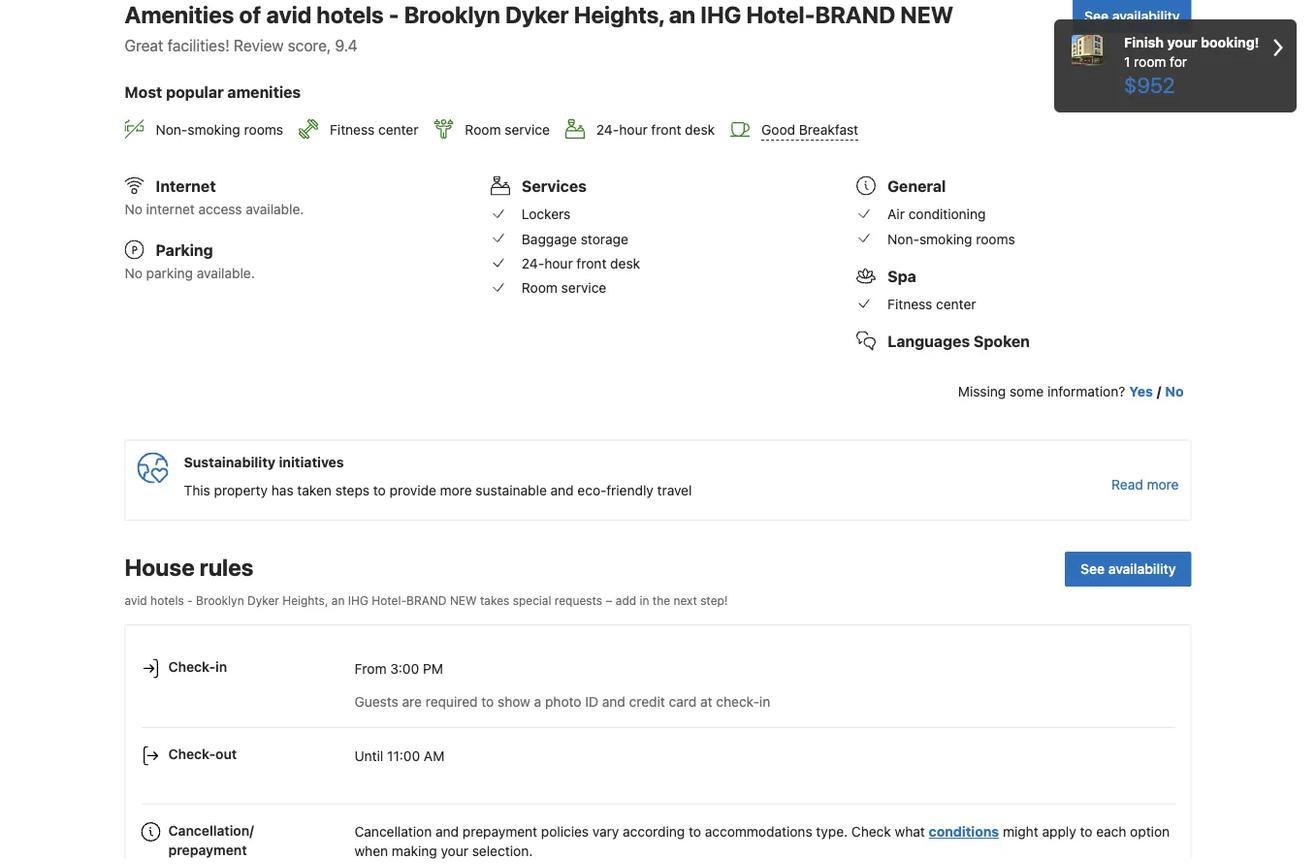 Task type: describe. For each thing, give the bounding box(es) containing it.
at
[[701, 694, 713, 710]]

taken
[[297, 483, 332, 499]]

option
[[1131, 824, 1170, 840]]

internet
[[146, 201, 195, 217]]

room
[[1134, 54, 1167, 70]]

1 vertical spatial and
[[602, 694, 626, 710]]

to right according at the bottom of the page
[[689, 824, 702, 840]]

0 horizontal spatial non-smoking rooms
[[156, 121, 283, 137]]

of
[[239, 0, 261, 28]]

most
[[125, 82, 162, 101]]

2 vertical spatial and
[[436, 824, 459, 840]]

steps
[[335, 483, 370, 499]]

0 vertical spatial 24-hour front desk
[[597, 121, 715, 137]]

1 vertical spatial center
[[936, 296, 977, 312]]

no internet access available.
[[125, 201, 304, 217]]

1 vertical spatial room service
[[522, 280, 607, 296]]

guests
[[355, 694, 399, 710]]

each
[[1097, 824, 1127, 840]]

services
[[522, 177, 587, 195]]

parking
[[156, 241, 213, 259]]

0 vertical spatial available.
[[246, 201, 304, 217]]

read more button
[[1112, 475, 1179, 494]]

a
[[534, 694, 542, 710]]

see for see availability button to the top
[[1085, 8, 1109, 24]]

avid inside amenities of avid hotels - brooklyn dyker heights, an ihg hotel-brand new great facilities! review score, 9.4
[[266, 0, 312, 28]]

id
[[585, 694, 599, 710]]

check-out
[[168, 747, 237, 763]]

0 horizontal spatial front
[[577, 255, 607, 271]]

1 horizontal spatial non-
[[888, 231, 920, 247]]

brand inside amenities of avid hotels - brooklyn dyker heights, an ihg hotel-brand new great facilities! review score, 9.4
[[816, 0, 896, 28]]

availability for see availability button to the top
[[1113, 8, 1180, 24]]

1 horizontal spatial front
[[652, 121, 682, 137]]

special
[[513, 594, 552, 607]]

spoken
[[974, 332, 1030, 350]]

parking
[[146, 265, 193, 281]]

air
[[888, 206, 905, 222]]

from
[[355, 661, 387, 677]]

0 horizontal spatial desk
[[611, 255, 641, 271]]

- inside amenities of avid hotels - brooklyn dyker heights, an ihg hotel-brand new great facilities! review score, 9.4
[[389, 0, 399, 28]]

internet
[[156, 177, 216, 195]]

1 vertical spatial smoking
[[920, 231, 973, 247]]

9.4
[[335, 36, 358, 54]]

1 vertical spatial available.
[[197, 265, 255, 281]]

1 vertical spatial see availability button
[[1066, 552, 1192, 587]]

$952
[[1125, 72, 1175, 97]]

1 horizontal spatial service
[[562, 280, 607, 296]]

score,
[[288, 36, 331, 54]]

might apply to each option when making your selection.
[[355, 824, 1170, 860]]

no for parking
[[125, 265, 143, 281]]

out
[[215, 747, 237, 763]]

sustainable
[[476, 483, 547, 499]]

0 vertical spatial non-
[[156, 121, 188, 137]]

access
[[198, 201, 242, 217]]

0 vertical spatial smoking
[[188, 121, 240, 137]]

missing
[[959, 383, 1006, 399]]

baggage
[[522, 231, 577, 247]]

11:00 am
[[387, 748, 445, 764]]

0 vertical spatial desk
[[685, 121, 715, 137]]

0 horizontal spatial brand
[[407, 594, 447, 607]]

vary
[[593, 824, 619, 840]]

0 vertical spatial prepayment
[[463, 824, 538, 840]]

1 vertical spatial heights,
[[283, 594, 328, 607]]

1 vertical spatial ihg
[[348, 594, 369, 607]]

baggage storage
[[522, 231, 629, 247]]

friendly
[[607, 483, 654, 499]]

3:00 pm
[[390, 661, 443, 677]]

check- for in
[[168, 659, 216, 675]]

finish your booking! 1 room for $952
[[1125, 34, 1260, 97]]

no for internet
[[125, 201, 143, 217]]

1 horizontal spatial room
[[522, 280, 558, 296]]

1 vertical spatial in
[[215, 659, 227, 675]]

0 horizontal spatial new
[[450, 594, 477, 607]]

0 horizontal spatial avid
[[125, 594, 147, 607]]

0 horizontal spatial dyker
[[247, 594, 279, 607]]

storage
[[581, 231, 629, 247]]

ihg inside amenities of avid hotels - brooklyn dyker heights, an ihg hotel-brand new great facilities! review score, 9.4
[[701, 0, 742, 28]]

popular
[[166, 82, 224, 101]]

/
[[1157, 383, 1162, 399]]

rules
[[200, 554, 254, 581]]

languages spoken
[[888, 332, 1030, 350]]

1 vertical spatial fitness
[[888, 296, 933, 312]]

0 horizontal spatial fitness
[[330, 121, 375, 137]]

credit
[[629, 694, 665, 710]]

0 vertical spatial in
[[640, 594, 650, 607]]

avid hotels - brooklyn dyker heights, an ihg hotel-brand new takes special requests – add in the next step!
[[125, 594, 728, 607]]

0 vertical spatial and
[[551, 483, 574, 499]]

to inside might apply to each option when making your selection.
[[1080, 824, 1093, 840]]

requests
[[555, 594, 603, 607]]

no parking available.
[[125, 265, 255, 281]]

no button
[[1166, 382, 1184, 401]]

0 vertical spatial service
[[505, 121, 550, 137]]

until
[[355, 748, 384, 764]]

conditioning
[[909, 206, 986, 222]]

0 horizontal spatial 24-
[[522, 255, 545, 271]]

takes
[[480, 594, 510, 607]]

missing some information? yes / no
[[959, 383, 1184, 399]]

travel
[[657, 483, 692, 499]]

selection.
[[472, 844, 533, 860]]

check-
[[716, 694, 760, 710]]

0 horizontal spatial rooms
[[244, 121, 283, 137]]

sustainability initiatives
[[184, 454, 344, 470]]

0 horizontal spatial more
[[440, 483, 472, 499]]

sustainability
[[184, 454, 276, 470]]

hotel- inside amenities of avid hotels - brooklyn dyker heights, an ihg hotel-brand new great facilities! review score, 9.4
[[747, 0, 816, 28]]

this property has taken steps to provide more sustainable and eco-friendly travel
[[184, 483, 692, 499]]

photo
[[545, 694, 582, 710]]

0 horizontal spatial brooklyn
[[196, 594, 244, 607]]

finish
[[1125, 34, 1164, 50]]

type.
[[816, 824, 848, 840]]

0 horizontal spatial hotels
[[150, 594, 184, 607]]

more inside button
[[1147, 476, 1179, 492]]

your inside might apply to each option when making your selection.
[[441, 844, 469, 860]]

house
[[125, 554, 195, 581]]

good
[[762, 122, 796, 138]]



Task type: vqa. For each thing, say whether or not it's contained in the screenshot.
List
no



Task type: locate. For each thing, give the bounding box(es) containing it.
air conditioning
[[888, 206, 986, 222]]

0 vertical spatial avid
[[266, 0, 312, 28]]

1 horizontal spatial center
[[936, 296, 977, 312]]

required
[[426, 694, 478, 710]]

hour
[[619, 121, 648, 137], [545, 255, 573, 271]]

0 vertical spatial room service
[[465, 121, 550, 137]]

2 horizontal spatial and
[[602, 694, 626, 710]]

dyker
[[505, 0, 569, 28], [247, 594, 279, 607]]

-
[[389, 0, 399, 28], [187, 594, 193, 607]]

read
[[1112, 476, 1144, 492]]

new
[[901, 0, 954, 28], [450, 594, 477, 607]]

1 horizontal spatial prepayment
[[463, 824, 538, 840]]

1 vertical spatial check-
[[168, 747, 216, 763]]

see availability up finish
[[1085, 8, 1180, 24]]

has
[[271, 483, 294, 499]]

1 vertical spatial new
[[450, 594, 477, 607]]

policies
[[541, 824, 589, 840]]

1 horizontal spatial an
[[669, 0, 696, 28]]

0 vertical spatial ihg
[[701, 0, 742, 28]]

making
[[392, 844, 437, 860]]

facilities!
[[168, 36, 230, 54]]

when
[[355, 844, 388, 860]]

brooklyn inside amenities of avid hotels - brooklyn dyker heights, an ihg hotel-brand new great facilities! review score, 9.4
[[404, 0, 501, 28]]

check- for out
[[168, 747, 216, 763]]

0 horizontal spatial ihg
[[348, 594, 369, 607]]

your
[[1168, 34, 1198, 50], [441, 844, 469, 860]]

non- down the popular
[[156, 121, 188, 137]]

cancellation
[[355, 824, 432, 840]]

1 horizontal spatial your
[[1168, 34, 1198, 50]]

0 vertical spatial check-
[[168, 659, 216, 675]]

next
[[674, 594, 697, 607]]

this
[[184, 483, 210, 499]]

no left parking
[[125, 265, 143, 281]]

see availability button up finish
[[1073, 0, 1192, 33]]

in right at on the bottom right
[[760, 694, 771, 710]]

0 horizontal spatial hour
[[545, 255, 573, 271]]

languages
[[888, 332, 970, 350]]

1 vertical spatial 24-
[[522, 255, 545, 271]]

non-smoking rooms down conditioning
[[888, 231, 1016, 247]]

breakfast
[[799, 122, 859, 138]]

new inside amenities of avid hotels - brooklyn dyker heights, an ihg hotel-brand new great facilities! review score, 9.4
[[901, 0, 954, 28]]

house rules
[[125, 554, 254, 581]]

what
[[895, 824, 926, 840]]

information?
[[1048, 383, 1126, 399]]

no right /
[[1166, 383, 1184, 399]]

1 horizontal spatial brooklyn
[[404, 0, 501, 28]]

amenities
[[228, 82, 301, 101]]

1 horizontal spatial hotels
[[317, 0, 384, 28]]

0 vertical spatial see availability button
[[1073, 0, 1192, 33]]

hotels up '9.4'
[[317, 0, 384, 28]]

0 horizontal spatial prepayment
[[168, 842, 247, 858]]

1 vertical spatial availability
[[1109, 561, 1177, 577]]

fitness down spa
[[888, 296, 933, 312]]

to right steps
[[373, 483, 386, 499]]

1 horizontal spatial 24-
[[597, 121, 619, 137]]

availability
[[1113, 8, 1180, 24], [1109, 561, 1177, 577]]

conditions link
[[929, 824, 1000, 840]]

non- down air
[[888, 231, 920, 247]]

1 horizontal spatial rooms
[[976, 231, 1016, 247]]

fitness down '9.4'
[[330, 121, 375, 137]]

1 horizontal spatial hotel-
[[747, 0, 816, 28]]

rightchevron image
[[1274, 33, 1284, 62]]

show
[[498, 694, 531, 710]]

available. down parking on the top
[[197, 265, 255, 281]]

see availability for bottommost see availability button
[[1081, 561, 1177, 577]]

see availability for see availability button to the top
[[1085, 8, 1180, 24]]

1 vertical spatial desk
[[611, 255, 641, 271]]

yes
[[1130, 383, 1154, 399]]

your up for
[[1168, 34, 1198, 50]]

1 vertical spatial non-smoking rooms
[[888, 231, 1016, 247]]

smoking down conditioning
[[920, 231, 973, 247]]

center
[[378, 121, 419, 137], [936, 296, 977, 312]]

0 vertical spatial an
[[669, 0, 696, 28]]

fitness center up languages on the top right
[[888, 296, 977, 312]]

provide
[[390, 483, 437, 499]]

eco-
[[578, 483, 607, 499]]

an inside amenities of avid hotels - brooklyn dyker heights, an ihg hotel-brand new great facilities! review score, 9.4
[[669, 0, 696, 28]]

according
[[623, 824, 685, 840]]

see availability
[[1085, 8, 1180, 24], [1081, 561, 1177, 577]]

desk down storage
[[611, 255, 641, 271]]

are
[[402, 694, 422, 710]]

24-hour front desk
[[597, 121, 715, 137], [522, 255, 641, 271]]

avid down house at the bottom left of page
[[125, 594, 147, 607]]

avid up score,
[[266, 0, 312, 28]]

read more
[[1112, 476, 1179, 492]]

and right id
[[602, 694, 626, 710]]

0 horizontal spatial in
[[215, 659, 227, 675]]

to left show
[[482, 694, 494, 710]]

your inside finish your booking! 1 room for $952
[[1168, 34, 1198, 50]]

lockers
[[522, 206, 571, 222]]

non-smoking rooms down most popular amenities
[[156, 121, 283, 137]]

availability for bottommost see availability button
[[1109, 561, 1177, 577]]

hotels down house at the bottom left of page
[[150, 594, 184, 607]]

available. right access
[[246, 201, 304, 217]]

0 horizontal spatial an
[[332, 594, 345, 607]]

0 horizontal spatial center
[[378, 121, 419, 137]]

see availability button down read
[[1066, 552, 1192, 587]]

1 vertical spatial prepayment
[[168, 842, 247, 858]]

1 horizontal spatial desk
[[685, 121, 715, 137]]

fitness center down '9.4'
[[330, 121, 419, 137]]

desk
[[685, 121, 715, 137], [611, 255, 641, 271]]

see availability down read
[[1081, 561, 1177, 577]]

general
[[888, 177, 946, 195]]

review
[[234, 36, 284, 54]]

cancellation/
[[168, 823, 254, 839]]

and up making
[[436, 824, 459, 840]]

rooms down conditioning
[[976, 231, 1016, 247]]

0 vertical spatial front
[[652, 121, 682, 137]]

heights, inside amenities of avid hotels - brooklyn dyker heights, an ihg hotel-brand new great facilities! review score, 9.4
[[574, 0, 664, 28]]

0 vertical spatial see availability
[[1085, 8, 1180, 24]]

in up out
[[215, 659, 227, 675]]

ihg
[[701, 0, 742, 28], [348, 594, 369, 607]]

0 horizontal spatial hotel-
[[372, 594, 407, 607]]

service down baggage storage
[[562, 280, 607, 296]]

0 vertical spatial hotel-
[[747, 0, 816, 28]]

1 horizontal spatial non-smoking rooms
[[888, 231, 1016, 247]]

more right provide
[[440, 483, 472, 499]]

in left the
[[640, 594, 650, 607]]

0 vertical spatial hour
[[619, 121, 648, 137]]

dyker inside amenities of avid hotels - brooklyn dyker heights, an ihg hotel-brand new great facilities! review score, 9.4
[[505, 0, 569, 28]]

accommodations
[[705, 824, 813, 840]]

1 vertical spatial rooms
[[976, 231, 1016, 247]]

hotel-
[[747, 0, 816, 28], [372, 594, 407, 607]]

2 vertical spatial no
[[1166, 383, 1184, 399]]

1 horizontal spatial new
[[901, 0, 954, 28]]

1 vertical spatial -
[[187, 594, 193, 607]]

0 horizontal spatial room
[[465, 121, 501, 137]]

1 vertical spatial brooklyn
[[196, 594, 244, 607]]

1 vertical spatial brand
[[407, 594, 447, 607]]

amenities of avid hotels - brooklyn dyker heights, an ihg hotel-brand new great facilities! review score, 9.4
[[125, 0, 954, 54]]

service up services
[[505, 121, 550, 137]]

1 vertical spatial room
[[522, 280, 558, 296]]

1 vertical spatial your
[[441, 844, 469, 860]]

1 horizontal spatial more
[[1147, 476, 1179, 492]]

1 vertical spatial hotels
[[150, 594, 184, 607]]

0 vertical spatial fitness center
[[330, 121, 419, 137]]

prepayment down cancellation/
[[168, 842, 247, 858]]

0 horizontal spatial non-
[[156, 121, 188, 137]]

smoking down most popular amenities
[[188, 121, 240, 137]]

1 vertical spatial 24-hour front desk
[[522, 255, 641, 271]]

see for bottommost see availability button
[[1081, 561, 1105, 577]]

fitness center
[[330, 121, 419, 137], [888, 296, 977, 312]]

add
[[616, 594, 637, 607]]

room service up services
[[465, 121, 550, 137]]

1 horizontal spatial and
[[551, 483, 574, 499]]

available.
[[246, 201, 304, 217], [197, 265, 255, 281]]

your right making
[[441, 844, 469, 860]]

0 vertical spatial your
[[1168, 34, 1198, 50]]

check-in
[[168, 659, 227, 675]]

1 horizontal spatial in
[[640, 594, 650, 607]]

an
[[669, 0, 696, 28], [332, 594, 345, 607]]

1 horizontal spatial dyker
[[505, 0, 569, 28]]

0 vertical spatial no
[[125, 201, 143, 217]]

0 vertical spatial heights,
[[574, 0, 664, 28]]

more right read
[[1147, 476, 1179, 492]]

0 vertical spatial room
[[465, 121, 501, 137]]

for
[[1170, 54, 1188, 70]]

room service down baggage storage
[[522, 280, 607, 296]]

1 horizontal spatial smoking
[[920, 231, 973, 247]]

1 check- from the top
[[168, 659, 216, 675]]

prepayment inside cancellation/ prepayment
[[168, 842, 247, 858]]

service
[[505, 121, 550, 137], [562, 280, 607, 296]]

smoking
[[188, 121, 240, 137], [920, 231, 973, 247]]

from 3:00 pm
[[355, 661, 443, 677]]

1 vertical spatial service
[[562, 280, 607, 296]]

0 horizontal spatial fitness center
[[330, 121, 419, 137]]

guests are required to show a photo id and credit card at check-in
[[355, 694, 771, 710]]

initiatives
[[279, 454, 344, 470]]

1 horizontal spatial fitness center
[[888, 296, 977, 312]]

1 vertical spatial see
[[1081, 561, 1105, 577]]

1 horizontal spatial ihg
[[701, 0, 742, 28]]

2 vertical spatial in
[[760, 694, 771, 710]]

0 horizontal spatial service
[[505, 121, 550, 137]]

brooklyn
[[404, 0, 501, 28], [196, 594, 244, 607]]

0 horizontal spatial -
[[187, 594, 193, 607]]

prepayment up selection.
[[463, 824, 538, 840]]

property
[[214, 483, 268, 499]]

card
[[669, 694, 697, 710]]

0 vertical spatial brooklyn
[[404, 0, 501, 28]]

hotels inside amenities of avid hotels - brooklyn dyker heights, an ihg hotel-brand new great facilities! review score, 9.4
[[317, 0, 384, 28]]

check
[[852, 824, 892, 840]]

1 vertical spatial hour
[[545, 255, 573, 271]]

2 check- from the top
[[168, 747, 216, 763]]

desk left good
[[685, 121, 715, 137]]

1 vertical spatial hotel-
[[372, 594, 407, 607]]

non-
[[156, 121, 188, 137], [888, 231, 920, 247]]

great
[[125, 36, 164, 54]]

0 vertical spatial hotels
[[317, 0, 384, 28]]

1 horizontal spatial -
[[389, 0, 399, 28]]

amenities
[[125, 0, 234, 28]]

check- up cancellation/
[[168, 747, 216, 763]]

availability up finish
[[1113, 8, 1180, 24]]

might
[[1003, 824, 1039, 840]]

no left internet
[[125, 201, 143, 217]]

brand
[[816, 0, 896, 28], [407, 594, 447, 607]]

1 vertical spatial front
[[577, 255, 607, 271]]

0 vertical spatial availability
[[1113, 8, 1180, 24]]

check- up "check-out"
[[168, 659, 216, 675]]

1 vertical spatial fitness center
[[888, 296, 977, 312]]

–
[[606, 594, 613, 607]]

front
[[652, 121, 682, 137], [577, 255, 607, 271]]

cancellation/ prepayment
[[168, 823, 254, 858]]

some
[[1010, 383, 1044, 399]]

availability down "read more" button
[[1109, 561, 1177, 577]]

to left each
[[1080, 824, 1093, 840]]

more
[[1147, 476, 1179, 492], [440, 483, 472, 499]]

booking!
[[1201, 34, 1260, 50]]

and
[[551, 483, 574, 499], [602, 694, 626, 710], [436, 824, 459, 840]]

1 vertical spatial no
[[125, 265, 143, 281]]

1 vertical spatial an
[[332, 594, 345, 607]]

and left eco-
[[551, 483, 574, 499]]

rooms down amenities
[[244, 121, 283, 137]]

0 horizontal spatial heights,
[[283, 594, 328, 607]]



